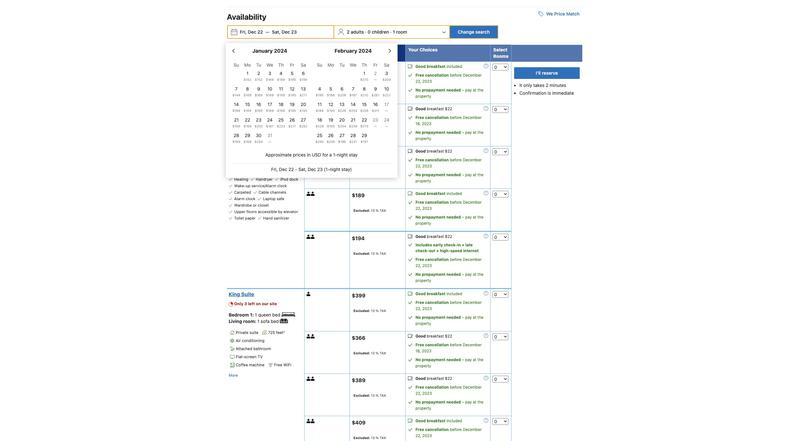 Task type: describe. For each thing, give the bounding box(es) containing it.
5 no from the top
[[416, 272, 421, 277]]

at for first more details on meals and payment options image from the top of the page
[[473, 88, 477, 92]]

5 – pay at the property from the top
[[416, 272, 484, 283]]

floors
[[247, 209, 257, 214]]

screen for 356 feet²
[[245, 111, 257, 116]]

$399
[[352, 293, 366, 298]]

4 before december 22, 2023 from the top
[[416, 257, 482, 268]]

4 pay from the top
[[466, 215, 472, 220]]

occupancy image for $389
[[307, 377, 311, 381]]

$169 down $231
[[352, 150, 365, 156]]

breakfast for $159
[[427, 106, 444, 111]]

3 $300
[[383, 71, 391, 82]]

living
[[229, 318, 242, 324]]

18, for $366
[[416, 349, 421, 353]]

change search button
[[451, 26, 498, 38]]

22 inside 22 $169
[[245, 117, 250, 123]]

cable channels
[[259, 190, 287, 195]]

room(s)
[[264, 170, 278, 175]]

change search
[[458, 29, 490, 35]]

hairdryer
[[256, 177, 273, 182]]

8 pay from the top
[[466, 400, 472, 405]]

the for $159's more details on meals and payment options icon
[[478, 130, 484, 135]]

12 for 12 $190
[[329, 102, 334, 107]]

4 22, from the top
[[416, 263, 422, 268]]

sa for february 2024
[[384, 62, 390, 68]]

15 $169
[[244, 102, 252, 113]]

– pay at the property for more details on meals and payment options image related to $189
[[416, 215, 484, 226]]

28 $231
[[350, 133, 357, 144]]

3 pay from the top
[[466, 172, 472, 177]]

today's price
[[363, 47, 393, 52]]

22 left -
[[289, 167, 294, 172]]

20 for 20 $195
[[301, 102, 306, 107]]

22 inside 22 $275
[[362, 117, 367, 123]]

7 February 2024 checkbox
[[348, 86, 359, 100]]

27 for 27 $252
[[301, 117, 306, 123]]

2 for 2 —
[[375, 71, 377, 76]]

5 before from the top
[[450, 257, 462, 262]]

2023 for $366
[[422, 349, 432, 353]]

before december 18, 2023 for $159
[[416, 115, 482, 126]]

13 for $189
[[371, 208, 375, 212]]

5 needed from the top
[[447, 272, 461, 277]]

$195 for 12 january 2024 checkbox on the left of the page
[[289, 93, 296, 97]]

prices
[[293, 152, 306, 157]]

king suite
[[229, 291, 254, 297]]

13 inside 13 $226
[[340, 102, 345, 107]]

10 $169
[[266, 86, 274, 97]]

25 $260
[[316, 133, 324, 144]]

20 $254
[[338, 117, 346, 128]]

good breakfast included for $409's more details on meals and payment options icon
[[416, 418, 463, 423]]

5 property from the top
[[416, 278, 432, 283]]

1 for 1 queen bed
[[255, 312, 257, 318]]

2023 for $389
[[423, 391, 432, 396]]

4 January 2024 checkbox
[[276, 70, 287, 84]]

28 February 2024 checkbox
[[348, 132, 359, 146]]

9 for 9 $169
[[258, 86, 260, 92]]

1 cancellation from the top
[[426, 73, 449, 78]]

25 January 2024 checkbox
[[276, 117, 287, 131]]

more link
[[229, 372, 238, 379]]

dec up january 2024
[[282, 29, 290, 35]]

26 February 2024 checkbox
[[326, 132, 337, 146]]

king for king suite
[[229, 291, 240, 297]]

0 vertical spatial +
[[462, 243, 465, 247]]

no prepayment needed for 2nd more details on meals and payment options icon from the bottom of the page
[[416, 315, 461, 320]]

wifi for 356 feet²
[[284, 119, 292, 124]]

site
[[270, 301, 277, 306]]

3 for january 2024
[[269, 71, 272, 76]]

14 $169
[[233, 102, 241, 113]]

good for $169
[[416, 149, 426, 154]]

children
[[372, 29, 389, 35]]

– for more details on meals and payment options icon associated with $169
[[462, 172, 465, 177]]

1 december from the top
[[463, 73, 482, 78]]

4 February 2024 checkbox
[[314, 86, 326, 100]]

28 for 28 $231
[[351, 133, 356, 138]]

feet² for 356 feet²
[[266, 87, 275, 92]]

6 cancellation from the top
[[426, 300, 449, 305]]

15 for 15 $169
[[245, 102, 250, 107]]

28 for 28 $169
[[234, 133, 239, 138]]

room inside dropdown button
[[396, 29, 408, 35]]

21 for 21 $339
[[351, 117, 356, 123]]

6 december from the top
[[463, 300, 482, 305]]

$195 for 20 january 2024 checkbox
[[300, 109, 308, 113]]

no prepayment needed for $159's more details on meals and payment options icon
[[416, 130, 461, 135]]

356
[[258, 87, 265, 92]]

24 —
[[384, 117, 390, 128]]

december for $366
[[463, 342, 482, 347]]

0 horizontal spatial check-
[[416, 248, 429, 253]]

select
[[494, 47, 508, 52]]

carpeted
[[234, 190, 251, 195]]

$231
[[350, 140, 357, 144]]

21 January 2024 checkbox
[[231, 117, 242, 131]]

% for $389
[[376, 393, 379, 397]]

number of guests
[[308, 47, 347, 52]]

20 February 2024 checkbox
[[337, 117, 348, 131]]

5 december from the top
[[463, 257, 482, 262]]

1 breakfast from the top
[[427, 64, 446, 69]]

takes
[[534, 82, 545, 88]]

17 —
[[385, 102, 389, 113]]

free cancellation for $159
[[416, 115, 449, 120]]

9 for 9 $261
[[374, 86, 377, 92]]

5 prepayment from the top
[[422, 272, 446, 277]]

6 January 2024 checkbox
[[298, 70, 309, 84]]

6 before from the top
[[450, 300, 462, 305]]

cancellation for $189
[[426, 200, 449, 205]]

9 $169
[[255, 86, 263, 97]]

1 pay from the top
[[466, 88, 472, 92]]

sat, for —
[[272, 29, 281, 35]]

725 feet²
[[268, 330, 285, 335]]

mo for february
[[328, 62, 334, 68]]

shower
[[255, 138, 268, 143]]

$217
[[289, 124, 296, 128]]

1 before from the top
[[450, 73, 462, 78]]

number
[[308, 47, 325, 52]]

february
[[335, 48, 358, 54]]

5 no prepayment needed from the top
[[416, 272, 461, 277]]

0 horizontal spatial room
[[239, 87, 248, 92]]

$197 for 29
[[361, 140, 369, 144]]

search
[[476, 29, 490, 35]]

air for 725 feet²
[[236, 338, 241, 343]]

1 January 2024 checkbox
[[242, 70, 253, 84]]

bed for 1 sofa bed
[[271, 318, 279, 324]]

1 free cancellation from the top
[[416, 73, 449, 78]]

at for $366 more details on meals and payment options image
[[473, 357, 477, 362]]

1 · from the left
[[366, 29, 367, 35]]

10 $227
[[383, 86, 391, 97]]

8 for 8 $210
[[363, 86, 366, 92]]

31 —
[[268, 133, 273, 144]]

channels
[[270, 190, 287, 195]]

king suite link
[[229, 291, 301, 297]]

3 January 2024 checkbox
[[265, 70, 276, 84]]

21 for 21 $169
[[234, 117, 239, 123]]

interconnecting
[[234, 170, 263, 175]]

$206
[[327, 140, 335, 144]]

21 February 2024 checkbox
[[348, 117, 359, 131]]

25 $223
[[277, 117, 285, 128]]

$188
[[327, 93, 335, 97]]

19 February 2024 checkbox
[[326, 117, 337, 131]]

19 $195 for the 19 january 2024 checkbox
[[289, 102, 296, 113]]

13 February 2024 checkbox
[[337, 101, 348, 115]]

8 no from the top
[[416, 400, 421, 405]]

6 free cancellation from the top
[[416, 300, 449, 305]]

$311
[[372, 109, 380, 113]]

11 for 11 $184
[[318, 102, 322, 107]]

good for $194
[[416, 234, 426, 239]]

th for january 2024
[[279, 62, 284, 68]]

$189
[[352, 192, 365, 198]]

bed inside socket near the bed refrigerator tea/coffee maker
[[283, 144, 290, 149]]

fri, dec 22 button
[[237, 26, 266, 38]]

suite
[[250, 330, 259, 335]]

23 January 2024 checkbox
[[253, 117, 265, 131]]

4 no from the top
[[416, 215, 421, 220]]

15 for 15 $258
[[362, 102, 367, 107]]

fri, dec 22 - sat, dec 23 (1-night stay)
[[271, 167, 352, 172]]

7 pay from the top
[[466, 357, 472, 362]]

near
[[267, 144, 275, 149]]

air conditioning for 356 feet²
[[236, 95, 265, 100]]

5 free cancellation from the top
[[416, 257, 449, 262]]

prepayment for more details on meals and payment options image related to $189
[[422, 215, 446, 220]]

– for $159's more details on meals and payment options icon
[[462, 130, 465, 135]]

type
[[244, 47, 255, 52]]

ipod dock
[[281, 177, 299, 182]]

confirmation
[[520, 90, 547, 96]]

6 good from the top
[[416, 291, 426, 296]]

$144
[[233, 93, 241, 97]]

tax for $399
[[380, 309, 387, 313]]

wardrobe or closet
[[234, 203, 269, 207]]

breakfast for $366
[[427, 334, 444, 339]]

included for first more details on meals and payment options image from the top of the page
[[447, 64, 463, 69]]

more details on meals and payment options image for $366
[[485, 333, 489, 338]]

13 for $409
[[371, 436, 375, 440]]

22 $169
[[244, 117, 252, 128]]

16 January 2024 checkbox
[[253, 101, 265, 115]]

5 cancellation from the top
[[426, 257, 449, 262]]

2 —
[[374, 71, 377, 82]]

24 for 24 $187
[[267, 117, 273, 123]]

we price match button
[[537, 8, 583, 20]]

13 for $159
[[371, 124, 375, 128]]

5 February 2024 checkbox
[[326, 86, 337, 100]]

queen
[[258, 312, 271, 318]]

20 January 2024 checkbox
[[298, 101, 309, 115]]

room:
[[243, 318, 257, 324]]

25 for 25 $260
[[317, 133, 323, 138]]

9 $261
[[372, 86, 380, 97]]

is
[[548, 90, 552, 96]]

cancellation for $169
[[426, 157, 449, 162]]

26 January 2024 checkbox
[[287, 117, 298, 131]]

safe
[[267, 131, 275, 136]]

needed for $366 more details on meals and payment options image
[[447, 357, 461, 362]]

15 $258
[[361, 102, 369, 113]]

28 January 2024 checkbox
[[231, 132, 242, 146]]

17 February 2024 checkbox
[[382, 101, 393, 115]]

6 $208
[[338, 86, 347, 97]]

fr for january 2024
[[290, 62, 295, 68]]

toiletries
[[244, 131, 259, 136]]

good breakfast $22 for $159
[[416, 106, 453, 111]]

1 no from the top
[[416, 88, 421, 92]]

19 $195 for 19 february 2024 checkbox
[[327, 117, 335, 128]]

6 no from the top
[[416, 315, 421, 320]]

$169 for 18
[[277, 109, 285, 113]]

23 inside "23 $200"
[[256, 117, 262, 123]]

the inside socket near the bed refrigerator tea/coffee maker
[[277, 144, 282, 149]]

13 $226
[[338, 102, 346, 113]]

22, for more details on meals and payment options icon associated with $169
[[416, 164, 422, 168]]

7 January 2024 checkbox
[[231, 86, 242, 100]]

1 more details on meals and payment options image from the top
[[485, 64, 489, 68]]

speed
[[451, 248, 463, 253]]

price for today's
[[382, 47, 393, 52]]

5 – from the top
[[462, 272, 465, 277]]

2 no from the top
[[416, 130, 421, 135]]

on
[[256, 301, 261, 306]]

bathtub
[[234, 138, 249, 143]]

2 $152
[[255, 71, 263, 82]]

30 January 2024 checkbox
[[253, 132, 265, 146]]

$195 for 6 january 2024 option
[[300, 78, 308, 82]]

december for $189
[[463, 200, 482, 205]]

wake-up service/alarm clock
[[234, 183, 287, 188]]

22 February 2024 checkbox
[[359, 117, 370, 131]]

26 $206
[[327, 133, 335, 144]]

minutes
[[550, 82, 567, 88]]

12 January 2024 checkbox
[[287, 86, 298, 100]]

stay
[[349, 152, 358, 157]]

5 $188
[[327, 86, 335, 97]]

14 February 2024 checkbox
[[348, 101, 359, 115]]

hand sanitizer
[[263, 216, 289, 220]]

1 vertical spatial night
[[330, 167, 341, 172]]

prepayment for $366 more details on meals and payment options image
[[422, 357, 446, 362]]

dec down approximate prices in usd for a 1-night stay
[[308, 167, 316, 172]]

18 $169
[[277, 102, 285, 113]]

6 February 2024 checkbox
[[337, 86, 348, 100]]

prepayment for first more details on meals and payment options image from the top of the page
[[422, 88, 446, 92]]

5 pay from the top
[[466, 272, 472, 277]]

4 more details on meals and payment options image from the top
[[485, 291, 489, 296]]

18 February 2024 checkbox
[[314, 117, 326, 131]]

good breakfast $22 for $194
[[416, 234, 453, 239]]

$22 for $389
[[446, 376, 453, 381]]

at for $159's more details on meals and payment options icon
[[473, 130, 477, 135]]

the for 2nd more details on meals and payment options icon from the bottom of the page
[[478, 315, 484, 320]]

2 January 2024 checkbox
[[253, 70, 265, 84]]

$190
[[327, 109, 335, 113]]

no prepayment needed for more details on meals and payment options icon associated with $169
[[416, 172, 461, 177]]

free cancellation for $366
[[416, 342, 449, 347]]

17 for 17 $169
[[268, 102, 272, 107]]

0 horizontal spatial +
[[437, 248, 439, 253]]

tax for $159
[[380, 124, 387, 128]]

13 inside 13 $271
[[301, 86, 306, 92]]

1 vertical spatial clock
[[246, 196, 256, 201]]

6 pay from the top
[[466, 315, 472, 320]]

only
[[234, 301, 244, 306]]

17 January 2024 checkbox
[[265, 101, 276, 115]]

free cancellation for $409
[[416, 427, 449, 432]]

the for more details on meals and payment options image related to $189
[[478, 215, 484, 220]]

free wifi for 725 feet²
[[274, 363, 292, 367]]

7 no from the top
[[416, 357, 421, 362]]

before december 22, 2023 for more details on meals and payment options image for $389
[[416, 385, 482, 396]]

$389
[[352, 377, 366, 383]]

$208
[[338, 93, 347, 97]]

late
[[466, 243, 473, 247]]

8 February 2024 checkbox
[[359, 86, 370, 100]]

$169 for 11
[[277, 93, 285, 97]]

by
[[278, 209, 283, 214]]

7 $197
[[350, 86, 357, 97]]

$22 for $169
[[446, 149, 453, 154]]

no prepayment needed for $366 more details on meals and payment options image
[[416, 357, 461, 362]]

18 January 2024 checkbox
[[276, 101, 287, 115]]

out
[[429, 248, 436, 253]]



Task type: vqa. For each thing, say whether or not it's contained in the screenshot.


Task type: locate. For each thing, give the bounding box(es) containing it.
1 horizontal spatial 12
[[329, 102, 334, 107]]

9 good from the top
[[416, 418, 426, 423]]

1 February 2024 checkbox
[[359, 70, 370, 84]]

tax for $179
[[380, 81, 387, 85]]

3 up $300
[[386, 71, 388, 76]]

4 at from the top
[[473, 215, 477, 220]]

2 right 1 $270
[[375, 71, 377, 76]]

0 horizontal spatial 2024
[[274, 48, 288, 54]]

1 horizontal spatial 8
[[363, 86, 366, 92]]

good for $409
[[416, 418, 426, 423]]

% for $179
[[376, 81, 379, 85]]

2023
[[423, 79, 432, 84], [422, 121, 432, 126], [423, 164, 432, 168], [423, 206, 432, 211], [423, 263, 432, 268], [423, 306, 432, 311], [422, 349, 432, 353], [423, 391, 432, 396], [423, 433, 432, 438]]

6 needed from the top
[[447, 315, 461, 320]]

screen down private suite
[[245, 354, 257, 359]]

0 vertical spatial 12
[[290, 86, 295, 92]]

$196
[[338, 140, 346, 144]]

8 for 8 $169
[[246, 86, 249, 92]]

5 inside 5 $188
[[330, 86, 333, 92]]

for
[[323, 152, 329, 157]]

— right '$275'
[[374, 124, 377, 128]]

maker
[[282, 157, 293, 162]]

2 16 from the left
[[373, 102, 378, 107]]

$169 right the 10 january 2024 option
[[277, 93, 285, 97]]

3 – from the top
[[462, 172, 465, 177]]

room
[[396, 29, 408, 35], [239, 87, 248, 92]]

29 February 2024 checkbox
[[359, 132, 370, 146]]

excluded: for $399
[[354, 309, 370, 313]]

grid for january
[[231, 59, 309, 146]]

2 coffee from the top
[[236, 363, 248, 367]]

3 breakfast from the top
[[427, 149, 444, 154]]

$169 for 22
[[244, 124, 252, 128]]

1 vertical spatial flat-
[[236, 354, 245, 359]]

$195 for the 19 january 2024 checkbox
[[289, 109, 296, 113]]

% for $159
[[376, 124, 379, 128]]

$169 inside '21 january 2024' checkbox
[[233, 124, 241, 128]]

includes
[[416, 243, 433, 247]]

pay
[[466, 88, 472, 92], [466, 130, 472, 135], [466, 172, 472, 177], [466, 215, 472, 220], [466, 272, 472, 277], [466, 315, 472, 320], [466, 357, 472, 362], [466, 400, 472, 405]]

11
[[279, 86, 283, 92], [318, 102, 322, 107]]

1 horizontal spatial fr
[[374, 62, 378, 68]]

10 inside 10 $169
[[268, 86, 273, 92]]

5 breakfast from the top
[[427, 234, 444, 239]]

0 horizontal spatial 8
[[246, 86, 249, 92]]

1 horizontal spatial 28
[[351, 133, 356, 138]]

8 no prepayment needed from the top
[[416, 400, 461, 405]]

mo for january
[[245, 62, 251, 68]]

2024
[[274, 48, 288, 54], [359, 48, 372, 54]]

clock down ipod
[[278, 183, 287, 188]]

feet² for 725 feet²
[[276, 330, 285, 335]]

9 January 2024 checkbox
[[253, 86, 265, 100]]

su down number in the top left of the page
[[317, 62, 323, 68]]

january
[[253, 48, 273, 54]]

1 9 from the left
[[258, 86, 260, 92]]

1 vertical spatial room
[[241, 64, 256, 70]]

8 – pay at the property from the top
[[416, 400, 484, 411]]

16 up $311
[[373, 102, 378, 107]]

needed
[[447, 88, 461, 92], [447, 130, 461, 135], [447, 172, 461, 177], [447, 215, 461, 220], [447, 272, 461, 277], [447, 315, 461, 320], [447, 357, 461, 362], [447, 400, 461, 405]]

$254 inside 14 february 2024 checkbox
[[349, 109, 358, 113]]

9 before from the top
[[450, 427, 462, 432]]

$195 inside "5 january 2024" "option"
[[289, 78, 296, 82]]

9 up $261
[[374, 86, 377, 92]]

coffee up free toiletries
[[236, 119, 248, 124]]

12 February 2024 checkbox
[[326, 101, 337, 115]]

1 coffee machine from the top
[[236, 119, 265, 124]]

$169
[[266, 78, 274, 82], [277, 78, 285, 82], [244, 93, 252, 97], [255, 93, 263, 97], [266, 93, 274, 97], [277, 93, 285, 97], [233, 109, 241, 113], [244, 109, 252, 113], [255, 109, 263, 113], [266, 109, 274, 113], [277, 109, 285, 113], [233, 124, 241, 128], [244, 124, 252, 128], [233, 140, 241, 144], [244, 140, 252, 144], [352, 150, 365, 156]]

1
[[393, 29, 395, 35], [247, 71, 249, 76], [364, 71, 366, 76], [229, 75, 231, 81], [236, 87, 238, 92], [255, 312, 257, 318], [258, 318, 260, 324]]

1 horizontal spatial feet²
[[276, 330, 285, 335]]

1 left sofa
[[258, 318, 260, 324]]

3 before december 22, 2023 from the top
[[416, 200, 482, 211]]

$169 right 15 january 2024 option
[[255, 109, 263, 113]]

0 horizontal spatial $254
[[255, 140, 263, 144]]

11 inside 11 $169
[[279, 86, 283, 92]]

0 horizontal spatial 5
[[291, 71, 294, 76]]

the for more details on meals and payment options icon associated with $169
[[478, 172, 484, 177]]

$169 inside 11 january 2024 checkbox
[[277, 93, 285, 97]]

$195 inside 4 february 2024 checkbox
[[316, 93, 324, 97]]

0 horizontal spatial 7
[[235, 86, 238, 92]]

1 tu from the left
[[256, 62, 262, 68]]

occupancy image
[[307, 65, 311, 69], [307, 107, 311, 111], [311, 149, 315, 154], [307, 235, 311, 239], [311, 235, 315, 239], [307, 292, 311, 296], [311, 334, 315, 339], [311, 377, 315, 381], [307, 419, 311, 423]]

1 queen bed
[[255, 312, 282, 318]]

0 vertical spatial 19 $195
[[289, 102, 296, 113]]

$169 for 8
[[244, 93, 252, 97]]

$195 inside 12 january 2024 checkbox
[[289, 93, 296, 97]]

1 vertical spatial bathroom
[[254, 346, 271, 351]]

2 tu from the left
[[340, 62, 345, 68]]

2 inside it only takes 2 minutes confirmation is immediate
[[546, 82, 549, 88]]

0 vertical spatial $197
[[350, 93, 357, 97]]

2 good from the top
[[416, 106, 426, 111]]

january 2024
[[253, 48, 288, 54]]

4 – pay at the property from the top
[[416, 215, 484, 226]]

27 February 2024 checkbox
[[337, 132, 348, 146]]

grid
[[231, 59, 309, 146], [314, 59, 393, 146]]

dec down availability
[[248, 29, 257, 35]]

good for $159
[[416, 106, 426, 111]]

check- down includes at the right bottom of page
[[416, 248, 429, 253]]

1 horizontal spatial $254
[[338, 124, 346, 128]]

6 inside 6 $208
[[341, 86, 344, 92]]

before december 22, 2023
[[416, 73, 482, 84], [416, 157, 482, 168], [416, 200, 482, 211], [416, 257, 482, 268], [416, 300, 482, 311], [416, 385, 482, 396], [416, 427, 482, 438]]

7 inside 7 $197
[[352, 86, 355, 92]]

2 7 from the left
[[352, 86, 355, 92]]

11 inside 11 $184
[[318, 102, 322, 107]]

26 up $206
[[328, 133, 334, 138]]

$169 for 3
[[266, 78, 274, 82]]

10 for 10 $227
[[385, 86, 390, 92]]

$22 for $194
[[446, 234, 453, 239]]

— up january 2024
[[266, 29, 270, 35]]

1 vertical spatial 26
[[328, 133, 334, 138]]

0 horizontal spatial ·
[[366, 29, 367, 35]]

13 $271
[[300, 86, 307, 97]]

27 $196
[[338, 133, 346, 144]]

15 January 2024 checkbox
[[242, 101, 253, 115]]

5 right '4 $169'
[[291, 71, 294, 76]]

1 vertical spatial 11
[[318, 102, 322, 107]]

screen up 22 $169
[[245, 111, 257, 116]]

18 inside 18 $169
[[279, 102, 284, 107]]

4 cancellation from the top
[[426, 200, 449, 205]]

$152 for 2
[[255, 78, 263, 82]]

26 $217
[[289, 117, 296, 128]]

hand
[[263, 216, 273, 220]]

5 good from the top
[[416, 234, 426, 239]]

flat- up more
[[236, 354, 245, 359]]

— inside "2 february 2024" checkbox
[[374, 78, 377, 82]]

1 vertical spatial 5
[[330, 86, 333, 92]]

7 right 6 $208
[[352, 86, 355, 92]]

in up speed
[[458, 243, 461, 247]]

$169 inside 22 january 2024 checkbox
[[244, 124, 252, 128]]

dec up ipod
[[279, 167, 288, 172]]

19 January 2024 checkbox
[[287, 101, 298, 115]]

10 for 10 $169
[[268, 86, 273, 92]]

coffee machine
[[236, 119, 265, 124], [236, 363, 265, 367]]

1 vertical spatial 6
[[341, 86, 344, 92]]

0 horizontal spatial sa
[[301, 62, 306, 68]]

20 inside 20 $195
[[301, 102, 306, 107]]

1 vertical spatial attached bathroom
[[236, 346, 271, 351]]

23 $200
[[255, 117, 263, 128]]

cable
[[259, 190, 269, 195]]

2 inside dropdown button
[[347, 29, 350, 35]]

+ left the late
[[462, 243, 465, 247]]

1 vertical spatial $197
[[361, 140, 369, 144]]

2 inside 2 —
[[375, 71, 377, 76]]

— for 31
[[269, 140, 272, 144]]

21 down 14 january 2024 checkbox
[[234, 117, 239, 123]]

$197 for 7
[[350, 93, 357, 97]]

tv down 'suite'
[[258, 354, 263, 359]]

$254
[[349, 109, 358, 113], [338, 124, 346, 128], [255, 140, 263, 144]]

20 for 20 $254
[[340, 117, 345, 123]]

10 inside the 10 $227
[[385, 86, 390, 92]]

11 January 2024 checkbox
[[276, 86, 287, 100]]

9 inside 9 $169
[[258, 86, 260, 92]]

we for january 2024
[[267, 62, 273, 68]]

$195 inside 6 january 2024 option
[[300, 78, 308, 82]]

fri, dec 22 — sat, dec 23
[[240, 29, 297, 35]]

$195 inside 19 february 2024 checkbox
[[327, 124, 335, 128]]

2 tax from the top
[[380, 124, 387, 128]]

13 January 2024 checkbox
[[298, 86, 309, 100]]

3 February 2024 checkbox
[[382, 70, 393, 84]]

property for more details on meals and payment options image for $389
[[416, 406, 432, 411]]

$169 left 15 january 2024 option
[[233, 109, 241, 113]]

3 % from the top
[[376, 208, 379, 212]]

only 3 left on our site
[[234, 301, 277, 306]]

2 adults · 0 children · 1 room button
[[335, 26, 449, 38]]

– for $366 more details on meals and payment options image
[[462, 357, 465, 362]]

24 inside 24 $187
[[267, 117, 273, 123]]

2 – from the top
[[462, 130, 465, 135]]

8 prepayment from the top
[[422, 400, 446, 405]]

12 inside 12 $190
[[329, 102, 334, 107]]

1 vertical spatial coffee machine
[[236, 363, 265, 367]]

2 pay from the top
[[466, 130, 472, 135]]

0 vertical spatial night
[[338, 152, 348, 157]]

8 January 2024 checkbox
[[242, 86, 253, 100]]

22 down 15 january 2024 option
[[245, 117, 250, 123]]

su for january
[[234, 62, 239, 68]]

8 up "$210"
[[363, 86, 366, 92]]

king up king
[[229, 64, 240, 70]]

26 inside 26 $206
[[328, 133, 334, 138]]

$169 for 14
[[233, 109, 241, 113]]

coffee for 725
[[236, 363, 248, 367]]

16 inside 16 $311
[[373, 102, 378, 107]]

18 down 11 january 2024 checkbox
[[279, 102, 284, 107]]

6 $195
[[300, 71, 308, 82]]

21 inside 21 $339
[[351, 117, 356, 123]]

0 vertical spatial 6
[[302, 71, 305, 76]]

2 bathroom from the top
[[254, 346, 271, 351]]

18 $228
[[316, 117, 324, 128]]

26 up $217
[[290, 117, 295, 123]]

16 down 9 january 2024 option
[[257, 102, 261, 107]]

sat,
[[272, 29, 281, 35], [299, 167, 307, 172]]

– pay at the property
[[416, 88, 484, 99], [416, 130, 484, 141], [416, 172, 484, 183], [416, 215, 484, 226], [416, 272, 484, 283], [416, 315, 484, 326], [416, 357, 484, 368], [416, 400, 484, 411]]

1 horizontal spatial $197
[[361, 140, 369, 144]]

$169 inside 4 january 2024 checkbox
[[277, 78, 285, 82]]

$169 inside 3 january 2024 checkbox
[[266, 78, 274, 82]]

$169 inside 9 january 2024 option
[[255, 93, 263, 97]]

$169 down free toiletries
[[244, 140, 252, 144]]

0 vertical spatial flat-screen tv
[[236, 111, 263, 116]]

price right today's
[[382, 47, 393, 52]]

attached bathroom for 356 feet²
[[236, 103, 271, 108]]

7 inside '7 $144'
[[235, 86, 238, 92]]

1 vertical spatial before december 18, 2023
[[416, 342, 482, 353]]

9 inside '9 $261'
[[374, 86, 377, 92]]

0 vertical spatial flat-
[[236, 111, 245, 116]]

31 January 2024 checkbox
[[265, 132, 276, 146]]

4 right the 3 $169
[[280, 71, 283, 76]]

29 inside 29 $169
[[245, 133, 251, 138]]

19 $195 inside 19 february 2024 checkbox
[[327, 117, 335, 128]]

2 property from the top
[[416, 136, 432, 141]]

8 property from the top
[[416, 406, 432, 411]]

$169 inside the 10 january 2024 option
[[266, 93, 274, 97]]

more details on meals and payment options image
[[485, 64, 489, 68], [485, 191, 489, 195], [485, 333, 489, 338], [485, 376, 489, 380]]

12 $190
[[327, 102, 335, 113]]

25 February 2024 checkbox
[[314, 132, 326, 146]]

occupancy image for $169
[[307, 149, 311, 154]]

5 before december 22, 2023 from the top
[[416, 300, 482, 311]]

1 th from the left
[[279, 62, 284, 68]]

% for $366
[[376, 351, 379, 355]]

fr up 2 —
[[374, 62, 378, 68]]

1 vertical spatial 19
[[329, 117, 334, 123]]

14 January 2024 checkbox
[[231, 101, 242, 115]]

20 down $226
[[340, 117, 345, 123]]

3 more details on meals and payment options image from the top
[[485, 333, 489, 338]]

19 inside checkbox
[[290, 102, 295, 107]]

1 vertical spatial attached
[[236, 346, 253, 351]]

3 good breakfast included from the top
[[416, 291, 463, 296]]

0 vertical spatial 19
[[290, 102, 295, 107]]

0 horizontal spatial 29
[[245, 133, 251, 138]]

7 cancellation from the top
[[426, 342, 449, 347]]

2 adults · 0 children · 1 room
[[347, 29, 408, 35]]

1 for 1 room
[[236, 87, 238, 92]]

1 tax from the top
[[380, 81, 387, 85]]

$197 right $231
[[361, 140, 369, 144]]

2 24 from the left
[[384, 117, 390, 123]]

1 horizontal spatial 19 $195
[[327, 117, 335, 128]]

15 inside 15 $169
[[245, 102, 250, 107]]

— right $311
[[386, 109, 389, 113]]

27
[[301, 117, 306, 123], [340, 133, 345, 138]]

3 left left
[[245, 301, 247, 306]]

sat, right -
[[299, 167, 307, 172]]

0 vertical spatial feet²
[[266, 87, 275, 92]]

before for $389
[[450, 385, 462, 390]]

23 inside checkbox
[[373, 117, 379, 123]]

— inside 23 —
[[374, 124, 377, 128]]

1 vertical spatial free wifi
[[274, 363, 292, 367]]

11 up "$184"
[[318, 102, 322, 107]]

feet² right 356
[[266, 87, 275, 92]]

17 down the 10 january 2024 option
[[268, 102, 272, 107]]

1 horizontal spatial 7
[[352, 86, 355, 92]]

2 december from the top
[[463, 115, 482, 120]]

0 horizontal spatial we
[[267, 62, 273, 68]]

air conditioning for 725 feet²
[[236, 338, 265, 343]]

0 vertical spatial free wifi
[[274, 119, 292, 124]]

22 up '$275'
[[362, 117, 367, 123]]

before december 18, 2023 for $366
[[416, 342, 482, 353]]

0 vertical spatial screen
[[245, 111, 257, 116]]

0 vertical spatial in
[[307, 152, 311, 157]]

14 inside 14 $169
[[234, 102, 239, 107]]

air conditioning down private suite
[[236, 338, 265, 343]]

bed down 1 queen bed
[[271, 318, 279, 324]]

— up near
[[269, 140, 272, 144]]

8
[[246, 86, 249, 92], [363, 86, 366, 92]]

mo up 1 $152
[[245, 62, 251, 68]]

1 horizontal spatial 29
[[362, 133, 367, 138]]

1 horizontal spatial sa
[[384, 62, 390, 68]]

5 good breakfast $22 from the top
[[416, 376, 453, 381]]

0 vertical spatial or
[[250, 138, 254, 143]]

$275
[[361, 124, 369, 128]]

price left match
[[555, 11, 566, 17]]

price inside dropdown button
[[555, 11, 566, 17]]

3 needed from the top
[[447, 172, 461, 177]]

2 needed from the top
[[447, 130, 461, 135]]

needed for $159's more details on meals and payment options icon
[[447, 130, 461, 135]]

2 horizontal spatial 3
[[386, 71, 388, 76]]

— right the "23 february 2024" checkbox
[[386, 124, 389, 128]]

1 conditioning from the top
[[242, 95, 265, 100]]

excluded: 13 % tax
[[354, 81, 387, 85], [354, 124, 387, 128], [354, 208, 387, 212], [354, 251, 387, 255], [354, 309, 387, 313], [354, 351, 387, 355], [354, 393, 387, 397], [354, 436, 387, 440]]

1 down king room on the top of page
[[247, 71, 249, 76]]

price
[[555, 11, 566, 17], [382, 47, 393, 52]]

$152 up 356
[[255, 78, 263, 82]]

fri, down the tea/coffee
[[271, 167, 278, 172]]

27 inside 27 $252
[[301, 117, 306, 123]]

20 inside 20 $254
[[340, 117, 345, 123]]

february 2024
[[335, 48, 372, 54]]

1 $152 from the left
[[244, 78, 252, 82]]

$254 inside 20 february 2024 checkbox
[[338, 124, 346, 128]]

$254 up socket
[[255, 140, 263, 144]]

8 – from the top
[[462, 400, 465, 405]]

$169 up 356 feet²
[[266, 78, 274, 82]]

9 February 2024 checkbox
[[370, 86, 382, 100]]

flat-screen tv down private suite
[[236, 354, 263, 359]]

0 vertical spatial 11
[[279, 86, 283, 92]]

before december 22, 2023 for $409's more details on meals and payment options icon
[[416, 427, 482, 438]]

1 horizontal spatial check-
[[444, 243, 458, 247]]

december for $159
[[463, 115, 482, 120]]

18 inside 18 $228
[[318, 117, 322, 123]]

$169 inside 29 january 2024 option
[[244, 140, 252, 144]]

0 vertical spatial room
[[396, 29, 408, 35]]

4 for 4 $195
[[319, 86, 321, 92]]

23 —
[[373, 117, 379, 128]]

1 horizontal spatial 26
[[328, 133, 334, 138]]

service/alarm
[[252, 183, 276, 188]]

4 $195
[[316, 86, 324, 97]]

flat-screen tv
[[236, 111, 263, 116], [236, 354, 263, 359]]

1 horizontal spatial su
[[317, 62, 323, 68]]

1 su from the left
[[234, 62, 239, 68]]

11 February 2024 checkbox
[[314, 101, 326, 115]]

26
[[290, 117, 295, 123], [328, 133, 334, 138]]

10 January 2024 checkbox
[[265, 86, 276, 100]]

2 no prepayment needed from the top
[[416, 130, 461, 135]]

1 more details on meals and payment options image from the top
[[485, 106, 489, 111]]

$152 inside 1 january 2024 checkbox
[[244, 78, 252, 82]]

1 horizontal spatial 21
[[351, 117, 356, 123]]

it
[[520, 82, 523, 88]]

su for february
[[317, 62, 323, 68]]

2 14 from the left
[[351, 102, 356, 107]]

room up 1 $152
[[241, 64, 256, 70]]

12
[[290, 86, 295, 92], [329, 102, 334, 107]]

1 horizontal spatial 16
[[373, 102, 378, 107]]

needed for more details on meals and payment options image related to $189
[[447, 215, 461, 220]]

$254 for 20
[[338, 124, 346, 128]]

8 free cancellation from the top
[[416, 385, 449, 390]]

sat, for -
[[299, 167, 307, 172]]

tu down february
[[340, 62, 345, 68]]

flat-
[[236, 111, 245, 116], [236, 354, 245, 359]]

4 property from the top
[[416, 221, 432, 226]]

cancellation for $366
[[426, 342, 449, 347]]

$195 right the 19 january 2024 checkbox
[[300, 109, 308, 113]]

2023 for $159
[[422, 121, 432, 126]]

26 inside 26 $217
[[290, 117, 295, 123]]

in left usd
[[307, 152, 311, 157]]

2024 up the $179
[[359, 48, 372, 54]]

0 vertical spatial attached
[[236, 103, 253, 108]]

0 horizontal spatial 11
[[279, 86, 283, 92]]

0 horizontal spatial in
[[307, 152, 311, 157]]

private suite
[[236, 330, 259, 335]]

attached for 725
[[236, 346, 253, 351]]

king up only
[[229, 291, 240, 297]]

elevator
[[284, 209, 298, 214]]

includes early check-in + late check-out + high-speed internet
[[416, 243, 479, 253]]

14 inside the 14 $254
[[351, 102, 356, 107]]

8 breakfast from the top
[[427, 376, 444, 381]]

4 left 5 $188
[[319, 86, 321, 92]]

$169 inside 15 january 2024 option
[[244, 109, 252, 113]]

stay)
[[342, 167, 352, 172]]

+
[[462, 243, 465, 247], [437, 248, 439, 253]]

+ right out at the bottom right of page
[[437, 248, 439, 253]]

december
[[463, 73, 482, 78], [463, 115, 482, 120], [463, 157, 482, 162], [463, 200, 482, 205], [463, 257, 482, 262], [463, 300, 482, 305], [463, 342, 482, 347], [463, 385, 482, 390], [463, 427, 482, 432]]

8 before from the top
[[450, 385, 462, 390]]

flat-screen tv for 356 feet²
[[236, 111, 263, 116]]

28 inside "28 $169"
[[234, 133, 239, 138]]

we for february 2024
[[350, 62, 357, 68]]

before for $159
[[450, 115, 462, 120]]

28 up $231
[[351, 133, 356, 138]]

more details on meals and payment options image
[[485, 106, 489, 111], [485, 148, 489, 153], [485, 234, 489, 238], [485, 291, 489, 296], [485, 418, 489, 423]]

3 $22 from the top
[[446, 234, 453, 239]]

21 $339
[[349, 117, 358, 128]]

th up '4 $169'
[[279, 62, 284, 68]]

19 down 12 january 2024 checkbox on the left of the page
[[290, 102, 295, 107]]

tv for 356
[[258, 111, 263, 116]]

1 horizontal spatial tu
[[340, 62, 345, 68]]

1 screen from the top
[[245, 111, 257, 116]]

25 inside '25 $260'
[[317, 133, 323, 138]]

25 for 25 $223
[[279, 117, 284, 123]]

$169 inside 14 january 2024 checkbox
[[233, 109, 241, 113]]

4 inside 4 $195
[[319, 86, 321, 92]]

$169 inside "28 january 2024" checkbox
[[233, 140, 241, 144]]

1 inside 1 $270
[[364, 71, 366, 76]]

1 horizontal spatial price
[[555, 11, 566, 17]]

$254 left $339 at the top of page
[[338, 124, 346, 128]]

1 vertical spatial tv
[[258, 354, 263, 359]]

1 vertical spatial check-
[[416, 248, 429, 253]]

15 inside 15 $258
[[362, 102, 367, 107]]

$152 inside 2 january 2024 checkbox
[[255, 78, 263, 82]]

1 horizontal spatial mo
[[328, 62, 334, 68]]

24 for 24 —
[[384, 117, 390, 123]]

28 $169
[[233, 133, 241, 144]]

1 vertical spatial 25
[[317, 133, 323, 138]]

5 inside the '5 $195'
[[291, 71, 294, 76]]

2 horizontal spatial $254
[[349, 109, 358, 113]]

8 tax from the top
[[380, 436, 387, 440]]

13 for $194
[[371, 251, 375, 255]]

1 horizontal spatial 18
[[318, 117, 322, 123]]

14 $254
[[349, 102, 358, 113]]

· left 0 at the top
[[366, 29, 367, 35]]

property for $366 more details on meals and payment options image
[[416, 363, 432, 368]]

0 vertical spatial price
[[555, 11, 566, 17]]

25 inside 25 $223
[[279, 117, 284, 123]]

12 down "5 january 2024" "option" in the left of the page
[[290, 86, 295, 92]]

coffee up more
[[236, 363, 248, 367]]

$254 inside 30 january 2024 option
[[255, 140, 263, 144]]

1 horizontal spatial 27
[[340, 133, 345, 138]]

· right children
[[391, 29, 392, 35]]

17 down the $227
[[385, 102, 389, 107]]

we inside we price match dropdown button
[[547, 11, 554, 17]]

20 down $271
[[301, 102, 306, 107]]

1 horizontal spatial 2024
[[359, 48, 372, 54]]

0 horizontal spatial clock
[[246, 196, 256, 201]]

more details on meals and payment options image for $409
[[485, 418, 489, 423]]

$169 left 22 january 2024 checkbox
[[233, 124, 241, 128]]

1 at from the top
[[473, 88, 477, 92]]

9 cancellation from the top
[[426, 427, 449, 432]]

3 tax from the top
[[380, 208, 387, 212]]

1 vertical spatial wifi
[[284, 363, 292, 367]]

5 excluded: from the top
[[354, 309, 370, 313]]

0 horizontal spatial feet²
[[266, 87, 275, 92]]

$195 left $188
[[316, 93, 324, 97]]

accessible
[[258, 209, 277, 214]]

4 included from the top
[[447, 418, 463, 423]]

21
[[234, 117, 239, 123], [351, 117, 356, 123]]

16 February 2024 checkbox
[[370, 101, 382, 115]]

december for $389
[[463, 385, 482, 390]]

excluded: 13 % tax for $399
[[354, 309, 387, 313]]

$195 right $228
[[327, 124, 335, 128]]

included
[[447, 64, 463, 69], [447, 191, 463, 196], [447, 291, 463, 296], [447, 418, 463, 423]]

2 attached from the top
[[236, 346, 253, 351]]

2 free cancellation from the top
[[416, 115, 449, 120]]

27 inside 27 $196
[[340, 133, 345, 138]]

10 February 2024 checkbox
[[382, 86, 393, 100]]

4 free cancellation from the top
[[416, 200, 449, 205]]

1 22, from the top
[[416, 79, 422, 84]]

1 29 from the left
[[245, 133, 251, 138]]

2 · from the left
[[391, 29, 392, 35]]

22, for more details on meals and payment options image related to $189
[[416, 206, 422, 211]]

good
[[416, 64, 426, 69], [416, 106, 426, 111], [416, 149, 426, 154], [416, 191, 426, 196], [416, 234, 426, 239], [416, 291, 426, 296], [416, 334, 426, 339], [416, 376, 426, 381], [416, 418, 426, 423]]

8 inside 8 $210
[[363, 86, 366, 92]]

8 down 1 january 2024 checkbox
[[246, 86, 249, 92]]

$169 right the 17 january 2024 checkbox
[[277, 109, 285, 113]]

2 February 2024 checkbox
[[370, 70, 382, 84]]

7 at from the top
[[473, 357, 477, 362]]

29 January 2024 checkbox
[[242, 132, 253, 146]]

1 horizontal spatial $152
[[255, 78, 263, 82]]

3 no from the top
[[416, 172, 421, 177]]

22,
[[416, 79, 422, 84], [416, 164, 422, 168], [416, 206, 422, 211], [416, 263, 422, 268], [416, 306, 422, 311], [416, 391, 422, 396], [416, 433, 422, 438]]

more details on meals and payment options image for $194
[[485, 234, 489, 238]]

17 inside 17 $169
[[268, 102, 272, 107]]

2 inside 2 $152
[[258, 71, 260, 76]]

28
[[234, 133, 239, 138], [351, 133, 356, 138]]

air down private
[[236, 338, 241, 343]]

2 left adults
[[347, 29, 350, 35]]

0 vertical spatial 27
[[301, 117, 306, 123]]

good for $389
[[416, 376, 426, 381]]

1 flat-screen tv from the top
[[236, 111, 263, 116]]

6 excluded: from the top
[[354, 351, 370, 355]]

4 good breakfast included from the top
[[416, 418, 463, 423]]

16 inside 16 $169
[[257, 102, 261, 107]]

1 horizontal spatial 24
[[384, 117, 390, 123]]

1 inside dropdown button
[[393, 29, 395, 35]]

0 vertical spatial clock
[[278, 183, 287, 188]]

22 January 2024 checkbox
[[242, 117, 253, 131]]

1 sofa bed
[[258, 318, 280, 324]]

– pay at the property for $366 more details on meals and payment options image
[[416, 357, 484, 368]]

1 for 1 $270
[[364, 71, 366, 76]]

excluded: 13 % tax for $366
[[354, 351, 387, 355]]

needed for more details on meals and payment options image for $389
[[447, 400, 461, 405]]

1 vertical spatial feet²
[[276, 330, 285, 335]]

5 at from the top
[[473, 272, 477, 277]]

0 vertical spatial $254
[[349, 109, 358, 113]]

occupancy image
[[307, 149, 311, 154], [307, 192, 311, 196], [311, 192, 315, 196], [307, 334, 311, 339], [307, 377, 311, 381], [311, 419, 315, 423]]

24 January 2024 checkbox
[[265, 117, 276, 131]]

19 $195 inside the 19 january 2024 checkbox
[[289, 102, 296, 113]]

— inside 17 —
[[386, 109, 389, 113]]

25 up $260
[[317, 133, 323, 138]]

19 inside checkbox
[[329, 117, 334, 123]]

– pay at the property for 2nd more details on meals and payment options icon from the bottom of the page
[[416, 315, 484, 326]]

11 for 11 $169
[[279, 86, 283, 92]]

6 no prepayment needed from the top
[[416, 315, 461, 320]]

king inside "link"
[[229, 64, 240, 70]]

$22
[[446, 106, 453, 111], [446, 149, 453, 154], [446, 234, 453, 239], [446, 334, 453, 339], [446, 376, 453, 381]]

high-
[[440, 248, 451, 253]]

2 prepayment from the top
[[422, 130, 446, 135]]

1 left "queen"
[[255, 312, 257, 318]]

1 left king
[[229, 75, 231, 81]]

1 vertical spatial 12
[[329, 102, 334, 107]]

–
[[462, 88, 465, 92], [462, 130, 465, 135], [462, 172, 465, 177], [462, 215, 465, 220], [462, 272, 465, 277], [462, 315, 465, 320], [462, 357, 465, 362], [462, 400, 465, 405]]

0 horizontal spatial $152
[[244, 78, 252, 82]]

1 vertical spatial or
[[253, 203, 257, 207]]

1-
[[333, 152, 338, 157]]

2 tv from the top
[[258, 354, 263, 359]]

fr
[[290, 62, 295, 68], [374, 62, 378, 68]]

1 horizontal spatial 5
[[330, 86, 333, 92]]

3 – pay at the property from the top
[[416, 172, 484, 183]]

tea/coffee
[[261, 157, 280, 162]]

$197 inside 7 february 2024 "option"
[[350, 93, 357, 97]]

the for $366 more details on meals and payment options image
[[478, 357, 484, 362]]

6 inside "6 $195"
[[302, 71, 305, 76]]

$195 inside the 19 january 2024 checkbox
[[289, 109, 296, 113]]

$200
[[255, 124, 263, 128]]

$169 inside the 17 january 2024 checkbox
[[266, 109, 274, 113]]

4 inside '4 $169'
[[280, 71, 283, 76]]

3 inside 3 $300
[[386, 71, 388, 76]]

couch image
[[280, 319, 288, 323]]

coffee for 356
[[236, 119, 248, 124]]

17 $169
[[266, 102, 274, 113]]

1 king bed
[[229, 75, 251, 81]]

1 good from the top
[[416, 64, 426, 69]]

— inside 24 —
[[386, 124, 389, 128]]

1 horizontal spatial 20
[[340, 117, 345, 123]]

good breakfast included for more details on meals and payment options image related to $189
[[416, 191, 463, 196]]

$169 inside 8 january 2024 option
[[244, 93, 252, 97]]

coffee machine up '$200'
[[236, 119, 265, 124]]

in inside includes early check-in + late check-out + high-speed internet
[[458, 243, 461, 247]]

2 8 from the left
[[363, 86, 366, 92]]

14
[[234, 102, 239, 107], [351, 102, 356, 107]]

7 needed from the top
[[447, 357, 461, 362]]

26 for 26 $206
[[328, 133, 334, 138]]

0 horizontal spatial 18
[[279, 102, 284, 107]]

1 vertical spatial 20
[[340, 117, 345, 123]]

1 inside 1 $152
[[247, 71, 249, 76]]

14 up $159
[[351, 102, 356, 107]]

feet² right 725
[[276, 330, 285, 335]]

5 January 2024 checkbox
[[287, 70, 298, 84]]

bed right king
[[242, 75, 250, 81]]

0 horizontal spatial sat,
[[272, 29, 281, 35]]

price for we
[[555, 11, 566, 17]]

air
[[236, 95, 241, 100], [236, 338, 241, 343]]

1 vertical spatial conditioning
[[242, 338, 265, 343]]

room left type
[[230, 47, 243, 52]]

28 inside 28 $231
[[351, 133, 356, 138]]

free wifi for 356 feet²
[[274, 119, 292, 124]]

only
[[524, 82, 533, 88]]

2 15 from the left
[[362, 102, 367, 107]]

$169 inside the 18 january 2024 option
[[277, 109, 285, 113]]

1 excluded: 13 % tax from the top
[[354, 81, 387, 85]]

tax for $366
[[380, 351, 387, 355]]

2 attached bathroom from the top
[[236, 346, 271, 351]]

included for $409's more details on meals and payment options icon
[[447, 418, 463, 423]]

7 – pay at the property from the top
[[416, 357, 484, 368]]

check- up the high-
[[444, 243, 458, 247]]

$195 for 4 february 2024 checkbox
[[316, 93, 324, 97]]

bathroom down 9 january 2024 option
[[254, 103, 271, 108]]

tax for $194
[[380, 251, 387, 255]]

0 vertical spatial coffee machine
[[236, 119, 265, 124]]

23 February 2024 checkbox
[[370, 117, 382, 131]]

3 inside the 3 $169
[[269, 71, 272, 76]]

5 % from the top
[[376, 309, 379, 313]]

19 down the $190
[[329, 117, 334, 123]]

room inside "link"
[[241, 64, 256, 70]]

$194
[[352, 235, 365, 241]]

12 inside 12 $195
[[290, 86, 295, 92]]

0 horizontal spatial 3
[[245, 301, 247, 306]]

22 up january in the top of the page
[[258, 29, 263, 35]]

1 before december 18, 2023 from the top
[[416, 115, 482, 126]]

8 inside 8 $169
[[246, 86, 249, 92]]

7 december from the top
[[463, 342, 482, 347]]

$169 inside the 16 january 2024 option
[[255, 109, 263, 113]]

1 room
[[236, 87, 248, 92]]

1 for 1 $152
[[247, 71, 249, 76]]

of
[[327, 47, 331, 52]]

27 January 2024 checkbox
[[298, 117, 309, 131]]

29 inside 29 $197
[[362, 133, 367, 138]]

night left stay)
[[330, 167, 341, 172]]

1 – from the top
[[462, 88, 465, 92]]

2 vertical spatial $254
[[255, 140, 263, 144]]

sa for january 2024
[[301, 62, 306, 68]]

or up floors
[[253, 203, 257, 207]]

tu
[[256, 62, 262, 68], [340, 62, 345, 68]]

$197 inside 29 february 2024 option
[[361, 140, 369, 144]]

1 vertical spatial 4
[[319, 86, 321, 92]]

6 breakfast from the top
[[427, 291, 446, 296]]

4 december from the top
[[463, 200, 482, 205]]

today's
[[363, 47, 381, 52]]

2 10 from the left
[[385, 86, 390, 92]]

$169 up linens
[[233, 140, 241, 144]]

3 before from the top
[[450, 157, 462, 162]]

air conditioning up 15 $169
[[236, 95, 265, 100]]

flat-screen tv up 22 $169
[[236, 111, 263, 116]]

0 vertical spatial room
[[230, 47, 243, 52]]

24 February 2024 checkbox
[[382, 117, 393, 131]]

0 vertical spatial conditioning
[[242, 95, 265, 100]]

1 28 from the left
[[234, 133, 239, 138]]

15 February 2024 checkbox
[[359, 101, 370, 115]]

2 fr from the left
[[374, 62, 378, 68]]

2 before december 22, 2023 from the top
[[416, 157, 482, 168]]

ipod
[[281, 177, 289, 182]]

0 horizontal spatial 17
[[268, 102, 272, 107]]

3 for february 2024
[[386, 71, 388, 76]]

1 horizontal spatial 6
[[341, 86, 344, 92]]

11 $169
[[277, 86, 285, 97]]

1 horizontal spatial 17
[[385, 102, 389, 107]]

1 vertical spatial 18
[[318, 117, 322, 123]]

0 horizontal spatial mo
[[245, 62, 251, 68]]



